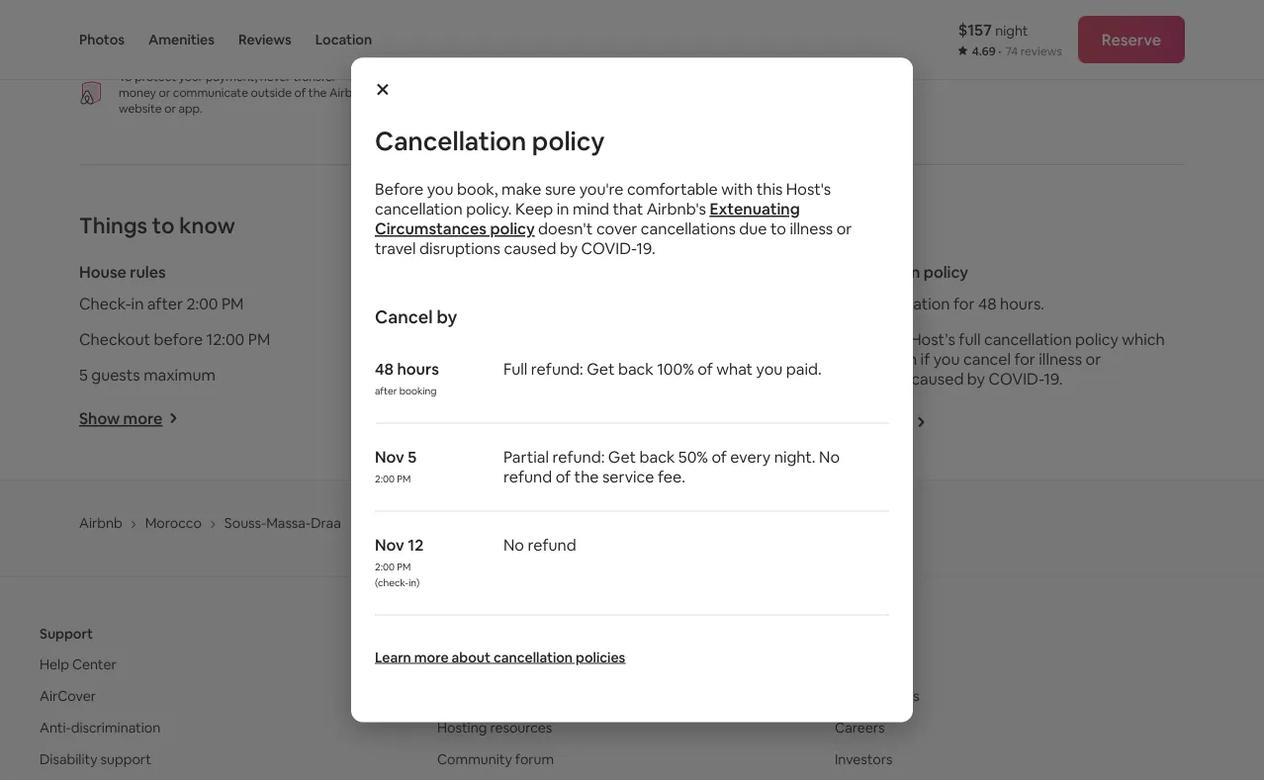 Task type: describe. For each thing, give the bounding box(es) containing it.
pool/hot
[[453, 365, 516, 385]]

make
[[502, 179, 542, 199]]

payment,
[[206, 69, 258, 85]]

by inside doesn't cover cancellations due to illness or travel disruptions caused by covid-19.
[[560, 239, 578, 259]]

partial
[[504, 447, 549, 468]]

1 horizontal spatial 48
[[979, 293, 997, 314]]

pm up 12:00
[[222, 293, 244, 314]]

hours.
[[1001, 293, 1045, 314]]

covid- inside doesn't cover cancellations due to illness or travel disruptions caused by covid-19.
[[581, 239, 637, 259]]

safety
[[453, 262, 501, 282]]

0 horizontal spatial for
[[954, 293, 975, 314]]

2:00 for 12
[[375, 561, 395, 574]]

host's
[[787, 179, 832, 199]]

never
[[260, 69, 291, 85]]

service
[[603, 467, 655, 487]]

more for show more "button" related to review the host's full cancellation policy which applies even if you cancel for illness or disruptions caused by covid-19.
[[872, 413, 911, 433]]

100%
[[657, 359, 695, 380]]

help center link
[[40, 656, 116, 674]]

alarm
[[609, 293, 650, 314]]

extenuating circumstances policy
[[375, 199, 800, 239]]

0 horizontal spatial show
[[79, 409, 120, 429]]

extenuating
[[710, 199, 800, 219]]

with
[[722, 179, 753, 199]]

free
[[827, 293, 860, 314]]

to protect your payment, never transfer money or communicate outside of the airbnb website or app.
[[119, 69, 367, 116]]

0 horizontal spatial show more
[[79, 409, 163, 429]]

1 vertical spatial by
[[437, 305, 458, 329]]

1 vertical spatial in
[[131, 293, 144, 314]]

the for to protect your payment, never transfer money or communicate outside of the airbnb website or app.
[[309, 85, 327, 100]]

resources
[[490, 720, 553, 737]]

website
[[119, 101, 162, 116]]

or left 'lock'
[[657, 365, 673, 385]]

policy inside review the host's full cancellation policy which applies even if you cancel for illness or disruptions caused by covid-19.
[[1076, 329, 1119, 349]]

new features
[[835, 688, 920, 706]]

reserve
[[1102, 29, 1162, 49]]

investors
[[835, 751, 893, 769]]

0 vertical spatial 2:00
[[187, 293, 218, 314]]

draa
[[311, 515, 341, 532]]

contact host link
[[79, 0, 227, 45]]

policy.
[[466, 199, 512, 219]]

host's
[[911, 329, 956, 349]]

night
[[996, 21, 1029, 39]]

doesn't
[[539, 219, 593, 239]]

airbnb your home
[[437, 656, 552, 674]]

4.69 · 74 reviews
[[973, 44, 1063, 59]]

policies
[[576, 649, 626, 667]]

protect
[[135, 69, 176, 85]]

in)
[[409, 577, 420, 590]]

more for pool/hot tub without a gate or lock show more "button"
[[497, 409, 537, 429]]

help center
[[40, 656, 116, 674]]

you inside review the host's full cancellation policy which applies even if you cancel for illness or disruptions caused by covid-19.
[[934, 349, 961, 369]]

booking
[[400, 385, 437, 398]]

free cancellation for 48 hours.
[[827, 293, 1045, 314]]

comfortable
[[627, 179, 718, 199]]

cancel
[[964, 349, 1011, 369]]

or down protect
[[159, 85, 170, 100]]

or left app.
[[164, 101, 176, 116]]

for inside review the host's full cancellation policy which applies even if you cancel for illness or disruptions caused by covid-19.
[[1015, 349, 1036, 369]]

paid.
[[787, 359, 822, 380]]

of right 50%
[[712, 447, 727, 468]]

of inside to protect your payment, never transfer money or communicate outside of the airbnb website or app.
[[295, 85, 306, 100]]

anti-
[[40, 720, 71, 737]]

airbnb your home link
[[437, 656, 552, 674]]

more inside cancellation policy dialog
[[415, 649, 449, 667]]

host
[[168, 11, 203, 32]]

reviews
[[239, 31, 292, 48]]

review
[[827, 329, 879, 349]]

guests
[[91, 365, 140, 385]]

the for partial refund: get back 50% of every night. no refund of the service fee.
[[575, 467, 599, 487]]

things
[[79, 211, 148, 239]]

or inside review the host's full cancellation policy which applies even if you cancel for illness or disruptions caused by covid-19.
[[1086, 349, 1102, 369]]

souss-
[[224, 515, 266, 532]]

learn
[[375, 649, 412, 667]]

reviews
[[1021, 44, 1063, 59]]

transfer
[[293, 69, 337, 85]]

extenuating circumstances policy link
[[375, 199, 800, 239]]

show more for review the host's full cancellation policy which applies even if you cancel for illness or disruptions caused by covid-19.
[[827, 413, 911, 433]]

discrimination
[[71, 720, 161, 737]]

before
[[154, 329, 203, 349]]

show more button for review the host's full cancellation policy which applies even if you cancel for illness or disruptions caused by covid-19.
[[827, 413, 927, 433]]

nov 5 2:00 pm
[[375, 447, 417, 486]]

before
[[375, 179, 424, 199]]

rules
[[130, 262, 166, 282]]

book,
[[457, 179, 498, 199]]

0 horizontal spatial to
[[152, 211, 175, 239]]

monoxide
[[533, 293, 605, 314]]

this
[[757, 179, 783, 199]]

house rules
[[79, 262, 166, 282]]

cover
[[597, 219, 638, 239]]

1 vertical spatial refund
[[528, 535, 577, 556]]

mind
[[573, 199, 610, 219]]

morocco
[[145, 515, 202, 532]]

after for 2:00
[[147, 293, 183, 314]]

fee.
[[658, 467, 686, 487]]

applies
[[827, 349, 879, 369]]

get for 50%
[[609, 447, 636, 468]]

more for leftmost show more "button"
[[123, 409, 163, 429]]

hours
[[397, 359, 439, 380]]

$157
[[959, 19, 992, 40]]

·
[[999, 44, 1002, 59]]

airbnb inside to protect your payment, never transfer money or communicate outside of the airbnb website or app.
[[330, 85, 367, 100]]

1 vertical spatial your
[[484, 656, 512, 674]]

careers link
[[835, 720, 885, 737]]

location
[[315, 31, 372, 48]]

0 vertical spatial 5
[[79, 365, 88, 385]]

&
[[505, 262, 516, 282]]

cancellation inside 'before you book, make sure you're comfortable with this host's cancellation policy. keep in mind that airbnb's'
[[375, 199, 463, 219]]

help
[[40, 656, 69, 674]]

or inside doesn't cover cancellations due to illness or travel disruptions caused by covid-19.
[[837, 219, 852, 239]]

cancel by
[[375, 305, 458, 329]]

house
[[79, 262, 127, 282]]

48 inside the '48 hours after booking'
[[375, 359, 394, 380]]

policy up sure in the top left of the page
[[532, 124, 605, 157]]

safety & property
[[453, 262, 586, 282]]

keep
[[516, 199, 554, 219]]

if
[[921, 349, 931, 369]]

illness inside doesn't cover cancellations due to illness or travel disruptions caused by covid-19.
[[790, 219, 834, 239]]

without
[[549, 365, 605, 385]]



Task type: locate. For each thing, give the bounding box(es) containing it.
2:00 for 5
[[375, 473, 395, 486]]

0 horizontal spatial covid-
[[581, 239, 637, 259]]

1 vertical spatial 48
[[375, 359, 394, 380]]

0 vertical spatial no
[[453, 293, 474, 314]]

amenities button
[[148, 0, 215, 79]]

0 horizontal spatial you
[[427, 179, 454, 199]]

2 horizontal spatial show
[[827, 413, 868, 433]]

you inside 'before you book, make sure you're comfortable with this host's cancellation policy. keep in mind that airbnb's'
[[427, 179, 454, 199]]

48 left hours
[[375, 359, 394, 380]]

0 vertical spatial by
[[560, 239, 578, 259]]

1 horizontal spatial you
[[757, 359, 783, 380]]

souss-massa-draa link
[[224, 515, 341, 532]]

what
[[717, 359, 753, 380]]

1 vertical spatial covid-
[[989, 369, 1044, 389]]

nov inside nov 12 2:00 pm (check-in)
[[375, 535, 405, 556]]

the inside to protect your payment, never transfer money or communicate outside of the airbnb website or app.
[[309, 85, 327, 100]]

1 horizontal spatial cancellation
[[827, 262, 921, 282]]

nov down booking
[[375, 447, 405, 468]]

cancellation inside review the host's full cancellation policy which applies even if you cancel for illness or disruptions caused by covid-19.
[[985, 329, 1073, 349]]

policy left which
[[1076, 329, 1119, 349]]

2 horizontal spatial by
[[968, 369, 986, 389]]

0 vertical spatial back
[[619, 359, 654, 380]]

19. right 'cancel'
[[1044, 369, 1064, 389]]

5 guests maximum
[[79, 365, 216, 385]]

1 horizontal spatial airbnb
[[330, 85, 367, 100]]

cancellation up free
[[827, 262, 921, 282]]

policy inside extenuating circumstances policy
[[490, 219, 535, 239]]

support
[[101, 751, 151, 769]]

1 vertical spatial back
[[640, 447, 675, 468]]

the down transfer
[[309, 85, 327, 100]]

no for no refund
[[504, 535, 525, 556]]

cancellation
[[375, 199, 463, 219], [863, 293, 951, 314], [985, 329, 1073, 349], [494, 649, 573, 667]]

after down rules
[[147, 293, 183, 314]]

back left 50%
[[640, 447, 675, 468]]

0 horizontal spatial your
[[179, 69, 203, 85]]

48 hours after booking
[[375, 359, 439, 398]]

1 vertical spatial for
[[1015, 349, 1036, 369]]

in left mind
[[557, 199, 570, 219]]

reviews button
[[239, 0, 292, 79]]

show for review the host's full cancellation policy which applies even if you cancel for illness or disruptions caused by covid-19.
[[827, 413, 868, 433]]

1 vertical spatial disruptions
[[827, 369, 908, 389]]

show
[[79, 409, 120, 429], [453, 409, 494, 429], [827, 413, 868, 433]]

pm for checkout before 12:00 pm
[[248, 329, 270, 349]]

19. inside doesn't cover cancellations due to illness or travel disruptions caused by covid-19.
[[637, 239, 656, 259]]

get for 100%
[[587, 359, 615, 380]]

you left paid.
[[757, 359, 783, 380]]

cancel
[[375, 305, 433, 329]]

pm
[[222, 293, 244, 314], [248, 329, 270, 349], [397, 473, 411, 486], [397, 561, 411, 574]]

0 horizontal spatial cancellation policy
[[375, 124, 605, 157]]

1 vertical spatial the
[[883, 329, 907, 349]]

1 horizontal spatial disruptions
[[827, 369, 908, 389]]

cancellation inside dialog
[[375, 124, 527, 157]]

gate
[[621, 365, 654, 385]]

0 horizontal spatial show more button
[[79, 409, 178, 429]]

0 vertical spatial the
[[309, 85, 327, 100]]

policy
[[532, 124, 605, 157], [490, 219, 535, 239], [924, 262, 969, 282], [1076, 329, 1119, 349]]

full refund: get back 100% of what you paid.
[[504, 359, 822, 380]]

2:00 up 12:00
[[187, 293, 218, 314]]

which
[[1123, 329, 1166, 349]]

1 vertical spatial no
[[820, 447, 840, 468]]

nov left 12
[[375, 535, 405, 556]]

1 horizontal spatial show
[[453, 409, 494, 429]]

0 horizontal spatial the
[[309, 85, 327, 100]]

0 vertical spatial covid-
[[581, 239, 637, 259]]

outside
[[251, 85, 292, 100]]

learn more about cancellation policies link
[[375, 649, 626, 667]]

for
[[954, 293, 975, 314], [1015, 349, 1036, 369]]

2 vertical spatial 2:00
[[375, 561, 395, 574]]

before you book, make sure you're comfortable with this host's cancellation policy. keep in mind that airbnb's
[[375, 179, 832, 219]]

for right 'cancel'
[[1015, 349, 1036, 369]]

more
[[123, 409, 163, 429], [497, 409, 537, 429], [872, 413, 911, 433], [415, 649, 449, 667]]

covid- down mind
[[581, 239, 637, 259]]

19. down that at the top of page
[[637, 239, 656, 259]]

1 horizontal spatial illness
[[1040, 349, 1083, 369]]

nov inside the nov 5 2:00 pm
[[375, 447, 405, 468]]

tub
[[520, 365, 545, 385]]

pm for nov 5 2:00 pm
[[397, 473, 411, 486]]

show more down applies
[[827, 413, 911, 433]]

2:00 up nov 12 2:00 pm (check-in)
[[375, 473, 395, 486]]

0 vertical spatial airbnb
[[330, 85, 367, 100]]

2 vertical spatial the
[[575, 467, 599, 487]]

refund: right full
[[531, 359, 584, 380]]

0 horizontal spatial disruptions
[[420, 239, 501, 259]]

to
[[119, 69, 132, 85]]

learn more about cancellation policies
[[375, 649, 626, 667]]

2 horizontal spatial no
[[820, 447, 840, 468]]

disability
[[40, 751, 97, 769]]

2:00 up (check-
[[375, 561, 395, 574]]

check-
[[79, 293, 131, 314]]

2 vertical spatial airbnb
[[437, 656, 481, 674]]

0 vertical spatial in
[[557, 199, 570, 219]]

2:00
[[187, 293, 218, 314], [375, 473, 395, 486], [375, 561, 395, 574]]

0 vertical spatial refund:
[[531, 359, 584, 380]]

the inside review the host's full cancellation policy which applies even if you cancel for illness or disruptions caused by covid-19.
[[883, 329, 907, 349]]

new
[[835, 688, 864, 706]]

1 vertical spatial cancellation
[[827, 262, 921, 282]]

1 vertical spatial illness
[[1040, 349, 1083, 369]]

or up free
[[837, 219, 852, 239]]

by
[[560, 239, 578, 259], [437, 305, 458, 329], [968, 369, 986, 389]]

in down rules
[[131, 293, 144, 314]]

massa-
[[266, 515, 311, 532]]

things to know
[[79, 211, 235, 239]]

refund: for partial
[[553, 447, 605, 468]]

back for 100%
[[619, 359, 654, 380]]

0 vertical spatial disruptions
[[420, 239, 501, 259]]

show more button down even on the top right of page
[[827, 413, 927, 433]]

nov
[[375, 447, 405, 468], [375, 535, 405, 556]]

0 vertical spatial 19.
[[637, 239, 656, 259]]

2 nov from the top
[[375, 535, 405, 556]]

refund inside partial refund: get back 50% of every night. no refund of the service fee.
[[504, 467, 552, 487]]

show more button up the partial
[[453, 409, 553, 429]]

show more button for pool/hot tub without a gate or lock
[[453, 409, 553, 429]]

show down guests
[[79, 409, 120, 429]]

$157 night
[[959, 19, 1029, 40]]

74
[[1006, 44, 1019, 59]]

no refund
[[504, 535, 577, 556]]

of left what
[[698, 359, 713, 380]]

cancellation
[[375, 124, 527, 157], [827, 262, 921, 282]]

get left gate
[[587, 359, 615, 380]]

0 horizontal spatial illness
[[790, 219, 834, 239]]

aircover link
[[40, 688, 96, 706]]

cancellation policy
[[375, 124, 605, 157], [827, 262, 969, 282]]

0 horizontal spatial 48
[[375, 359, 394, 380]]

more right learn on the left bottom of the page
[[415, 649, 449, 667]]

0 vertical spatial caused
[[504, 239, 557, 259]]

hosting resources
[[437, 720, 553, 737]]

2:00 inside the nov 5 2:00 pm
[[375, 473, 395, 486]]

1 vertical spatial 5
[[408, 447, 417, 468]]

50%
[[679, 447, 709, 468]]

your inside to protect your payment, never transfer money or communicate outside of the airbnb website or app.
[[179, 69, 203, 85]]

5 left guests
[[79, 365, 88, 385]]

back inside partial refund: get back 50% of every night. no refund of the service fee.
[[640, 447, 675, 468]]

the left if
[[883, 329, 907, 349]]

show down pool/hot
[[453, 409, 494, 429]]

after inside the '48 hours after booking'
[[375, 385, 397, 398]]

0 vertical spatial cancellation policy
[[375, 124, 605, 157]]

hosting resources link
[[437, 720, 553, 737]]

disruptions inside review the host's full cancellation policy which applies even if you cancel for illness or disruptions caused by covid-19.
[[827, 369, 908, 389]]

cancellation for you
[[375, 124, 527, 157]]

1 horizontal spatial no
[[504, 535, 525, 556]]

0 horizontal spatial caused
[[504, 239, 557, 259]]

disruptions down the review
[[827, 369, 908, 389]]

community
[[437, 751, 513, 769]]

community forum link
[[437, 751, 554, 769]]

by inside review the host's full cancellation policy which applies even if you cancel for illness or disruptions caused by covid-19.
[[968, 369, 986, 389]]

more down even on the top right of page
[[872, 413, 911, 433]]

1 horizontal spatial after
[[375, 385, 397, 398]]

pm for nov 12 2:00 pm (check-in)
[[397, 561, 411, 574]]

cancellation policy dialog
[[351, 58, 914, 723]]

new features link
[[835, 688, 920, 706]]

illness down host's
[[790, 219, 834, 239]]

show more button
[[79, 409, 178, 429], [453, 409, 553, 429], [827, 413, 927, 433]]

1 horizontal spatial cancellation policy
[[827, 262, 969, 282]]

1 vertical spatial 2:00
[[375, 473, 395, 486]]

no for no carbon monoxide alarm
[[453, 293, 474, 314]]

after left booking
[[375, 385, 397, 398]]

0 horizontal spatial 19.
[[637, 239, 656, 259]]

disability support link
[[40, 751, 151, 769]]

by down full
[[968, 369, 986, 389]]

the inside partial refund: get back 50% of every night. no refund of the service fee.
[[575, 467, 599, 487]]

1 vertical spatial nov
[[375, 535, 405, 556]]

19. inside review the host's full cancellation policy which applies even if you cancel for illness or disruptions caused by covid-19.
[[1044, 369, 1064, 389]]

0 horizontal spatial after
[[147, 293, 183, 314]]

by up property
[[560, 239, 578, 259]]

48 left hours.
[[979, 293, 997, 314]]

get left fee.
[[609, 447, 636, 468]]

1 horizontal spatial covid-
[[989, 369, 1044, 389]]

that
[[613, 199, 644, 219]]

4.69
[[973, 44, 996, 59]]

night.
[[775, 447, 816, 468]]

show more for pool/hot tub without a gate or lock
[[453, 409, 537, 429]]

(check-
[[375, 577, 409, 590]]

1 vertical spatial caused
[[912, 369, 964, 389]]

cancellation policy inside dialog
[[375, 124, 605, 157]]

0 horizontal spatial cancellation
[[375, 124, 527, 157]]

caused up safety & property
[[504, 239, 557, 259]]

morocco link
[[145, 515, 202, 532]]

caused down host's on the right of page
[[912, 369, 964, 389]]

0 horizontal spatial 5
[[79, 365, 88, 385]]

show for pool/hot tub without a gate or lock
[[453, 409, 494, 429]]

maximum
[[144, 365, 216, 385]]

1 horizontal spatial for
[[1015, 349, 1036, 369]]

in inside 'before you book, make sure you're comfortable with this host's cancellation policy. keep in mind that airbnb's'
[[557, 199, 570, 219]]

refund: right the partial
[[553, 447, 605, 468]]

2 horizontal spatial airbnb
[[437, 656, 481, 674]]

1 horizontal spatial caused
[[912, 369, 964, 389]]

1 horizontal spatial your
[[484, 656, 512, 674]]

of right the partial
[[556, 467, 571, 487]]

cancellation up 'book,' on the top left of the page
[[375, 124, 527, 157]]

or left which
[[1086, 349, 1102, 369]]

more up the partial
[[497, 409, 537, 429]]

refund down the partial
[[528, 535, 577, 556]]

0 horizontal spatial airbnb
[[79, 515, 122, 532]]

you left 'book,' on the top left of the page
[[427, 179, 454, 199]]

circumstances
[[375, 219, 487, 239]]

travel
[[375, 239, 416, 259]]

support
[[40, 625, 93, 643]]

1 vertical spatial refund:
[[553, 447, 605, 468]]

0 vertical spatial cancellation
[[375, 124, 527, 157]]

illness down hours.
[[1040, 349, 1083, 369]]

5 inside the nov 5 2:00 pm
[[408, 447, 417, 468]]

0 vertical spatial your
[[179, 69, 203, 85]]

show down applies
[[827, 413, 868, 433]]

1 horizontal spatial the
[[575, 467, 599, 487]]

2 horizontal spatial the
[[883, 329, 907, 349]]

2:00 inside nov 12 2:00 pm (check-in)
[[375, 561, 395, 574]]

cancellation policy up 'free cancellation for 48 hours.'
[[827, 262, 969, 282]]

1 vertical spatial airbnb
[[79, 515, 122, 532]]

2 horizontal spatial you
[[934, 349, 961, 369]]

no inside partial refund: get back 50% of every night. no refund of the service fee.
[[820, 447, 840, 468]]

2 vertical spatial by
[[968, 369, 986, 389]]

nov for 12
[[375, 535, 405, 556]]

disruptions inside doesn't cover cancellations due to illness or travel disruptions caused by covid-19.
[[420, 239, 501, 259]]

app.
[[179, 101, 202, 116]]

0 horizontal spatial no
[[453, 293, 474, 314]]

nov 12 2:00 pm (check-in)
[[375, 535, 424, 590]]

full
[[504, 359, 528, 380]]

refund up no refund
[[504, 467, 552, 487]]

cancellation policy up 'book,' on the top left of the page
[[375, 124, 605, 157]]

photos
[[79, 31, 125, 48]]

to left know
[[152, 211, 175, 239]]

your
[[179, 69, 203, 85], [484, 656, 512, 674]]

for up full
[[954, 293, 975, 314]]

1 horizontal spatial 5
[[408, 447, 417, 468]]

2 vertical spatial no
[[504, 535, 525, 556]]

5 down booking
[[408, 447, 417, 468]]

caused inside doesn't cover cancellations due to illness or travel disruptions caused by covid-19.
[[504, 239, 557, 259]]

to right due
[[771, 219, 787, 239]]

investors link
[[835, 751, 893, 769]]

get inside partial refund: get back 50% of every night. no refund of the service fee.
[[609, 447, 636, 468]]

to inside doesn't cover cancellations due to illness or travel disruptions caused by covid-19.
[[771, 219, 787, 239]]

0 vertical spatial 48
[[979, 293, 997, 314]]

photos button
[[79, 0, 125, 79]]

1 nov from the top
[[375, 447, 405, 468]]

refund: inside partial refund: get back 50% of every night. no refund of the service fee.
[[553, 447, 605, 468]]

illness inside review the host's full cancellation policy which applies even if you cancel for illness or disruptions caused by covid-19.
[[1040, 349, 1083, 369]]

0 horizontal spatial by
[[437, 305, 458, 329]]

by right cancel
[[437, 305, 458, 329]]

2 horizontal spatial show more button
[[827, 413, 927, 433]]

even
[[883, 349, 918, 369]]

covid- inside review the host's full cancellation policy which applies even if you cancel for illness or disruptions caused by covid-19.
[[989, 369, 1044, 389]]

1 vertical spatial get
[[609, 447, 636, 468]]

show more down pool/hot
[[453, 409, 537, 429]]

pm inside the nov 5 2:00 pm
[[397, 473, 411, 486]]

disruptions up safety
[[420, 239, 501, 259]]

cancellation policy for cancellation
[[827, 262, 969, 282]]

pm inside nov 12 2:00 pm (check-in)
[[397, 561, 411, 574]]

0 vertical spatial get
[[587, 359, 615, 380]]

after for booking
[[375, 385, 397, 398]]

cancellation policy for you
[[375, 124, 605, 157]]

pm right 12:00
[[248, 329, 270, 349]]

0 vertical spatial for
[[954, 293, 975, 314]]

caused inside review the host's full cancellation policy which applies even if you cancel for illness or disruptions caused by covid-19.
[[912, 369, 964, 389]]

policy down make
[[490, 219, 535, 239]]

show more button down guests
[[79, 409, 178, 429]]

forum
[[516, 751, 554, 769]]

you right if
[[934, 349, 961, 369]]

pm up in)
[[397, 561, 411, 574]]

amenities
[[148, 31, 215, 48]]

1 horizontal spatial in
[[557, 199, 570, 219]]

airbnb for airbnb
[[79, 515, 122, 532]]

the left "service"
[[575, 467, 599, 487]]

money
[[119, 85, 156, 100]]

show more down guests
[[79, 409, 163, 429]]

1 horizontal spatial 19.
[[1044, 369, 1064, 389]]

1 vertical spatial cancellation policy
[[827, 262, 969, 282]]

no right night.
[[820, 447, 840, 468]]

1 horizontal spatial to
[[771, 219, 787, 239]]

1 vertical spatial after
[[375, 385, 397, 398]]

0 vertical spatial illness
[[790, 219, 834, 239]]

no down safety
[[453, 293, 474, 314]]

refund: for full
[[531, 359, 584, 380]]

covid- down hours.
[[989, 369, 1044, 389]]

2 horizontal spatial show more
[[827, 413, 911, 433]]

airbnb for airbnb your home
[[437, 656, 481, 674]]

the
[[309, 85, 327, 100], [883, 329, 907, 349], [575, 467, 599, 487]]

policy up 'free cancellation for 48 hours.'
[[924, 262, 969, 282]]

1 horizontal spatial show more
[[453, 409, 537, 429]]

back right a
[[619, 359, 654, 380]]

0 vertical spatial nov
[[375, 447, 405, 468]]

1 horizontal spatial by
[[560, 239, 578, 259]]

careers
[[835, 720, 885, 737]]

1 vertical spatial 19.
[[1044, 369, 1064, 389]]

checkout
[[79, 329, 150, 349]]

nov for 5
[[375, 447, 405, 468]]

pm up 12
[[397, 473, 411, 486]]

no down the partial
[[504, 535, 525, 556]]

cancellation for cancellation
[[827, 262, 921, 282]]

of down transfer
[[295, 85, 306, 100]]

property
[[519, 262, 586, 282]]

souss-massa-draa
[[224, 515, 341, 532]]

back for 50%
[[640, 447, 675, 468]]

0 vertical spatial refund
[[504, 467, 552, 487]]

more down 5 guests maximum
[[123, 409, 163, 429]]



Task type: vqa. For each thing, say whether or not it's contained in the screenshot.
the to the left
yes



